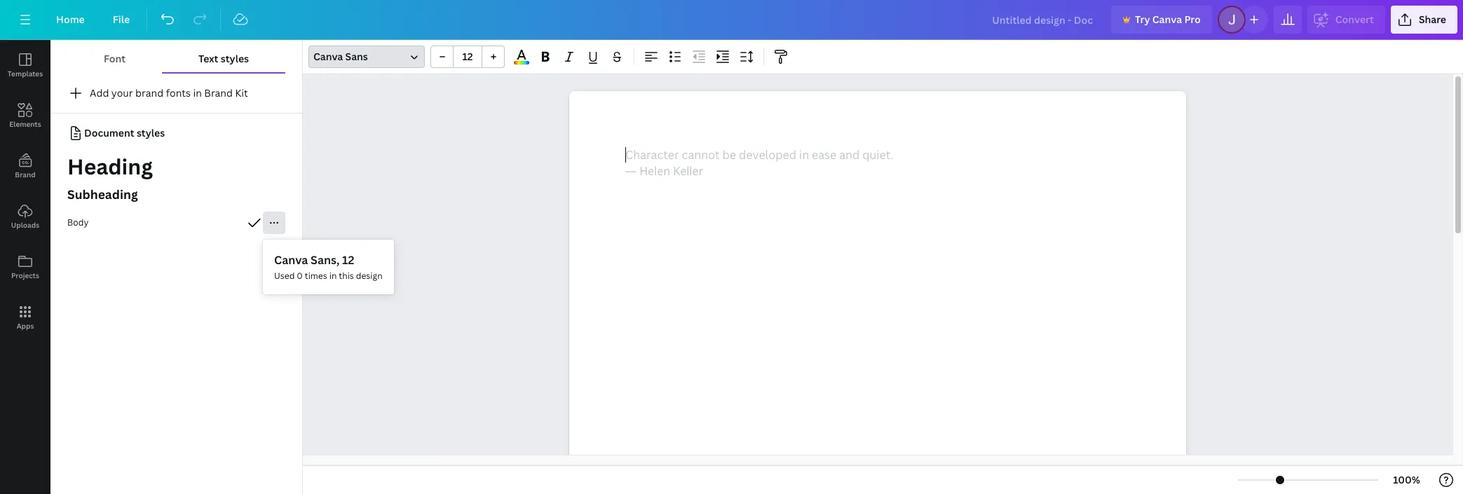 Task type: vqa. For each thing, say whether or not it's contained in the screenshot.
"Document styles"
yes



Task type: locate. For each thing, give the bounding box(es) containing it.
file button
[[102, 6, 141, 34]]

0 vertical spatial styles
[[221, 52, 249, 65]]

100%
[[1394, 473, 1421, 487]]

1 horizontal spatial canva
[[314, 50, 343, 63]]

0 vertical spatial brand
[[204, 86, 233, 100]]

2 vertical spatial canva
[[274, 253, 308, 268]]

canva left sans
[[314, 50, 343, 63]]

styles
[[221, 52, 249, 65], [137, 126, 165, 140]]

subheading button
[[51, 181, 302, 209]]

canva inside canva sans dropdown button
[[314, 50, 343, 63]]

pro
[[1185, 13, 1201, 26]]

1 horizontal spatial brand
[[204, 86, 233, 100]]

0 vertical spatial canva
[[1153, 13, 1183, 26]]

used
[[274, 270, 295, 282]]

1 horizontal spatial in
[[329, 270, 337, 282]]

share
[[1420, 13, 1447, 26]]

convert
[[1336, 13, 1375, 26]]

this
[[339, 270, 354, 282]]

in inside canva sans, 12 used 0 times in this design
[[329, 270, 337, 282]]

brand left kit
[[204, 86, 233, 100]]

share button
[[1392, 6, 1458, 34]]

0
[[297, 270, 303, 282]]

brand button
[[0, 141, 51, 192]]

font button
[[67, 46, 162, 72]]

styles for document styles
[[137, 126, 165, 140]]

canva right try
[[1153, 13, 1183, 26]]

1 vertical spatial canva
[[314, 50, 343, 63]]

None text field
[[570, 91, 1187, 495]]

text
[[199, 52, 218, 65]]

brand
[[135, 86, 164, 100]]

canva up used
[[274, 253, 308, 268]]

canva sans button
[[309, 46, 425, 68]]

add your brand fonts in brand kit button
[[51, 79, 302, 107]]

styles for text styles
[[221, 52, 249, 65]]

text styles button
[[162, 46, 286, 72]]

1 vertical spatial in
[[329, 270, 337, 282]]

sans,
[[311, 253, 340, 268]]

0 horizontal spatial styles
[[137, 126, 165, 140]]

try canva pro button
[[1112, 6, 1213, 34]]

add your brand fonts in brand kit
[[90, 86, 248, 100]]

1 vertical spatial brand
[[15, 170, 36, 180]]

1 vertical spatial styles
[[137, 126, 165, 140]]

body
[[67, 217, 89, 229]]

0 horizontal spatial canva
[[274, 253, 308, 268]]

group
[[431, 46, 505, 68]]

100% button
[[1385, 469, 1430, 492]]

1 horizontal spatial styles
[[221, 52, 249, 65]]

styles inside button
[[221, 52, 249, 65]]

0 vertical spatial in
[[193, 86, 202, 100]]

heading subheading
[[67, 152, 153, 203]]

document
[[84, 126, 134, 140]]

body button
[[51, 209, 302, 237]]

in
[[193, 86, 202, 100], [329, 270, 337, 282]]

home link
[[45, 6, 96, 34]]

0 horizontal spatial brand
[[15, 170, 36, 180]]

– – number field
[[458, 50, 478, 63]]

brand up uploads button on the top
[[15, 170, 36, 180]]

0 horizontal spatial in
[[193, 86, 202, 100]]

design
[[356, 270, 383, 282]]

uploads button
[[0, 192, 51, 242]]

add
[[90, 86, 109, 100]]

document styles
[[84, 126, 165, 140]]

projects
[[11, 271, 39, 281]]

canva sans, 12 used 0 times in this design
[[274, 253, 383, 282]]

2 horizontal spatial canva
[[1153, 13, 1183, 26]]

styles down brand
[[137, 126, 165, 140]]

in left this
[[329, 270, 337, 282]]

styles right the text
[[221, 52, 249, 65]]

in right fonts at the top of page
[[193, 86, 202, 100]]

fonts
[[166, 86, 191, 100]]

canva
[[1153, 13, 1183, 26], [314, 50, 343, 63], [274, 253, 308, 268]]

brand
[[204, 86, 233, 100], [15, 170, 36, 180]]

elements button
[[0, 90, 51, 141]]

canva inside canva sans, 12 used 0 times in this design
[[274, 253, 308, 268]]

projects button
[[0, 242, 51, 293]]



Task type: describe. For each thing, give the bounding box(es) containing it.
brand inside add your brand fonts in brand kit button
[[204, 86, 233, 100]]

canva for sans
[[314, 50, 343, 63]]

try
[[1136, 13, 1151, 26]]

your
[[111, 86, 133, 100]]

apps button
[[0, 293, 51, 343]]

apps
[[17, 321, 34, 331]]

elements
[[9, 119, 41, 129]]

try canva pro
[[1136, 13, 1201, 26]]

convert button
[[1308, 6, 1386, 34]]

kit
[[235, 86, 248, 100]]

templates button
[[0, 40, 51, 90]]

color range image
[[514, 61, 529, 65]]

heading button
[[51, 150, 302, 184]]

font
[[104, 52, 126, 65]]

canva for sans,
[[274, 253, 308, 268]]

Design title text field
[[982, 6, 1106, 34]]

side panel tab list
[[0, 40, 51, 343]]

in inside button
[[193, 86, 202, 100]]

file
[[113, 13, 130, 26]]

uploads
[[11, 220, 39, 230]]

heading
[[67, 152, 153, 181]]

templates
[[8, 69, 43, 79]]

12
[[342, 253, 355, 268]]

brand inside brand button
[[15, 170, 36, 180]]

times
[[305, 270, 327, 282]]

home
[[56, 13, 85, 26]]

main menu bar
[[0, 0, 1464, 40]]

text styles
[[199, 52, 249, 65]]

subheading
[[67, 186, 138, 203]]

sans
[[346, 50, 368, 63]]

canva sans
[[314, 50, 368, 63]]

canva inside try canva pro button
[[1153, 13, 1183, 26]]



